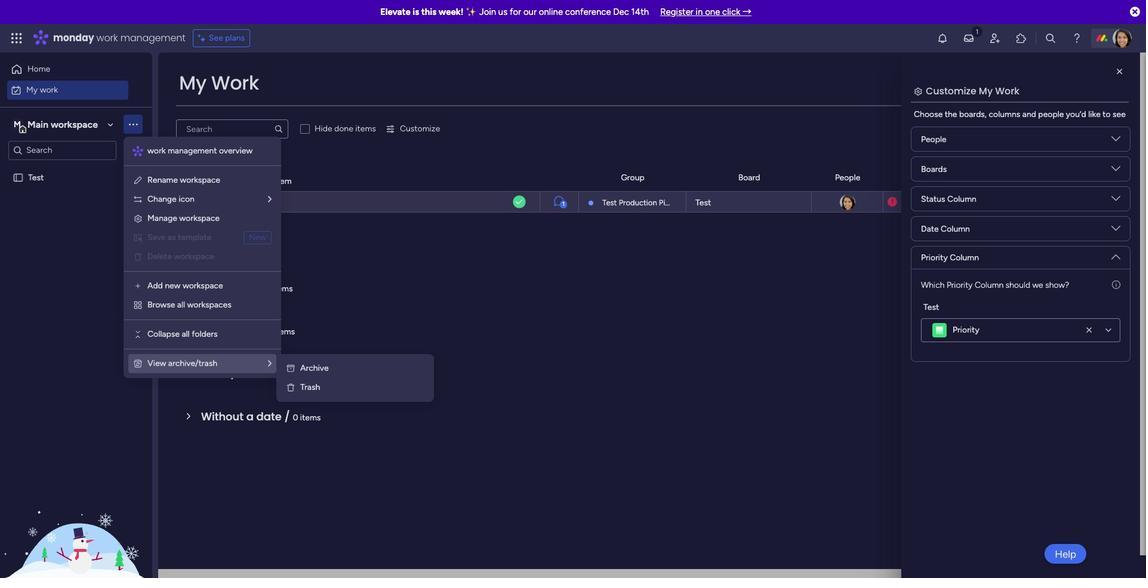 Task type: vqa. For each thing, say whether or not it's contained in the screenshot.
monday's work
yes



Task type: describe. For each thing, give the bounding box(es) containing it.
1 horizontal spatial dec
[[914, 197, 928, 206]]

today / 0 items
[[201, 237, 274, 252]]

browse all workspaces
[[148, 300, 232, 310]]

1 horizontal spatial work
[[996, 84, 1020, 98]]

without a date / 0 items
[[201, 409, 321, 424]]

see
[[1113, 109, 1126, 119]]

workspace selection element
[[11, 117, 100, 133]]

my for my work
[[179, 69, 207, 96]]

this
[[422, 7, 437, 17]]

customize my work
[[926, 84, 1020, 98]]

rename workspace
[[148, 175, 220, 185]]

register
[[661, 7, 694, 17]]

collapse
[[148, 329, 180, 339]]

0 vertical spatial management
[[120, 31, 186, 45]]

delete
[[148, 251, 172, 262]]

change icon
[[148, 194, 195, 204]]

browse all workspaces image
[[133, 300, 143, 310]]

lottie animation element
[[0, 458, 152, 578]]

later / 0 items
[[201, 366, 267, 381]]

customize for customize my work
[[926, 84, 977, 98]]

dapulse dropdown down arrow image for which priority column should we show?
[[1112, 248, 1121, 261]]

Filter dashboard by text search field
[[176, 119, 289, 139]]

workspace options image
[[127, 118, 139, 130]]

inbox image
[[963, 32, 975, 44]]

home
[[27, 64, 50, 74]]

add new workspace
[[148, 281, 223, 291]]

this
[[201, 280, 223, 295]]

work inside menu
[[148, 146, 166, 156]]

add
[[148, 281, 163, 291]]

today
[[201, 237, 235, 252]]

test inside list box
[[28, 172, 44, 182]]

show?
[[1046, 280, 1070, 290]]

you'd
[[1067, 109, 1087, 119]]

date for date
[[917, 172, 935, 182]]

status for status
[[997, 172, 1022, 182]]

week for this
[[226, 280, 254, 295]]

trash
[[300, 382, 320, 392]]

change icon image
[[133, 195, 143, 204]]

test building
[[194, 197, 242, 207]]

2 dapulse dropdown down arrow image from the top
[[1112, 224, 1121, 237]]

past
[[201, 173, 225, 188]]

0 inside 'next week / 0 items'
[[267, 327, 272, 337]]

and
[[1023, 109, 1037, 119]]

hide
[[315, 124, 332, 134]]

columns
[[989, 109, 1021, 119]]

browse
[[148, 300, 175, 310]]

/ down the this week / 0 items
[[259, 323, 264, 338]]

v2 info image
[[1113, 279, 1121, 291]]

work management overview
[[148, 146, 253, 156]]

help image
[[1072, 32, 1084, 44]]

0 inside later / 0 items
[[239, 370, 245, 380]]

manage
[[148, 213, 177, 223]]

james peterson image
[[1113, 29, 1133, 48]]

1 horizontal spatial people
[[922, 134, 947, 144]]

/ right 'date'
[[285, 409, 290, 424]]

is
[[413, 7, 419, 17]]

menu item containing save as template
[[133, 231, 272, 245]]

see plans
[[209, 33, 245, 43]]

see plans button
[[193, 29, 250, 47]]

items inside the without a date / 0 items
[[300, 413, 321, 423]]

workspace for manage workspace
[[179, 213, 220, 223]]

date column
[[922, 224, 971, 234]]

dec 12
[[914, 197, 937, 206]]

monday work management
[[53, 31, 186, 45]]

week!
[[439, 7, 464, 17]]

1 inside past dates / 1 item
[[270, 176, 273, 186]]

1 inside 1 button
[[563, 201, 565, 208]]

dapulse dropdown down arrow image for boards
[[1112, 134, 1121, 148]]

test group
[[922, 301, 1121, 342]]

workspace for delete workspace
[[174, 251, 214, 262]]

workspace image
[[11, 118, 23, 131]]

help
[[1056, 548, 1077, 560]]

main content containing past dates /
[[158, 53, 1141, 578]]

without
[[201, 409, 244, 424]]

group
[[621, 172, 645, 182]]

my work
[[26, 85, 58, 95]]

monday
[[53, 31, 94, 45]]

register in one click →
[[661, 7, 752, 17]]

overview
[[219, 146, 253, 156]]

elevate
[[380, 7, 411, 17]]

workspace for rename workspace
[[180, 175, 220, 185]]

save as template
[[148, 232, 212, 243]]

folders
[[192, 329, 218, 339]]

list arrow image for view archive/trash
[[268, 360, 272, 368]]

one
[[706, 7, 721, 17]]

test production pipeline
[[603, 198, 687, 207]]

trash image
[[286, 383, 296, 392]]

status for status column
[[922, 194, 946, 204]]

help button
[[1045, 544, 1087, 564]]

we
[[1033, 280, 1044, 290]]

notifications image
[[937, 32, 949, 44]]

as
[[168, 232, 176, 243]]

boards
[[922, 164, 948, 174]]

all for collapse
[[182, 329, 190, 339]]

dapulse dropdown down arrow image for boards
[[1112, 164, 1121, 178]]

priority column
[[922, 253, 980, 263]]

1 button
[[540, 191, 579, 213]]

items inside 'next week / 0 items'
[[274, 327, 295, 337]]

m
[[14, 119, 21, 129]]

v2 overdue deadline image
[[888, 196, 898, 208]]

date for date column
[[922, 224, 939, 234]]

rename workspace image
[[133, 176, 143, 185]]

service icon image
[[133, 233, 143, 243]]

1 vertical spatial people
[[835, 172, 861, 182]]

pipeline
[[659, 198, 687, 207]]

0 inside today / 0 items
[[246, 241, 252, 251]]

click
[[723, 7, 741, 17]]

0 horizontal spatial work
[[211, 69, 259, 96]]

/ left new
[[238, 237, 243, 252]]

main workspace
[[27, 119, 98, 130]]

boards,
[[960, 109, 987, 119]]

dates
[[228, 173, 258, 188]]

my work
[[179, 69, 259, 96]]

rename
[[148, 175, 178, 185]]

to
[[1103, 109, 1111, 119]]

work for monday
[[97, 31, 118, 45]]

menu containing work management overview
[[124, 137, 281, 378]]

archive/trash
[[168, 358, 217, 369]]

should
[[1006, 280, 1031, 290]]

view archive/trash image
[[133, 359, 143, 369]]

view archive/trash
[[148, 358, 217, 369]]

customize button
[[381, 119, 445, 139]]



Task type: locate. For each thing, give the bounding box(es) containing it.
workspaces
[[187, 300, 232, 310]]

plans
[[225, 33, 245, 43]]

items up 'next week / 0 items'
[[272, 284, 293, 294]]

test up manage workspace
[[194, 197, 210, 207]]

column up priority column
[[941, 224, 971, 234]]

date up dec 12
[[917, 172, 935, 182]]

join
[[480, 7, 496, 17]]

0 vertical spatial status
[[997, 172, 1022, 182]]

12
[[930, 197, 937, 206]]

my down home
[[26, 85, 38, 95]]

workspace
[[51, 119, 98, 130], [180, 175, 220, 185], [179, 213, 220, 223], [174, 251, 214, 262], [183, 281, 223, 291]]

0 horizontal spatial dec
[[614, 7, 630, 17]]

column for status column
[[948, 194, 977, 204]]

select product image
[[11, 32, 23, 44]]

my work button
[[7, 80, 128, 99]]

work for my
[[40, 85, 58, 95]]

dec left '12'
[[914, 197, 928, 206]]

column left should
[[975, 280, 1004, 290]]

/ up 'next week / 0 items'
[[257, 280, 262, 295]]

in
[[696, 7, 703, 17]]

public board image
[[13, 172, 24, 183]]

week right this
[[226, 280, 254, 295]]

0 vertical spatial 1
[[270, 176, 273, 186]]

/ right later
[[231, 366, 236, 381]]

delete workspace
[[148, 251, 214, 262]]

items inside the this week / 0 items
[[272, 284, 293, 294]]

1 dapulse dropdown down arrow image from the top
[[1112, 134, 1121, 148]]

online
[[539, 7, 563, 17]]

register in one click → link
[[661, 7, 752, 17]]

items inside today / 0 items
[[254, 241, 274, 251]]

workspace down 'template'
[[174, 251, 214, 262]]

option
[[0, 167, 152, 169]]

1 horizontal spatial work
[[97, 31, 118, 45]]

items right done
[[356, 124, 376, 134]]

past dates / 1 item
[[201, 173, 292, 188]]

production
[[619, 198, 657, 207]]

2 horizontal spatial work
[[148, 146, 166, 156]]

conference
[[566, 7, 611, 17]]

column for priority column
[[950, 253, 980, 263]]

2 vertical spatial work
[[148, 146, 166, 156]]

0 right 'date'
[[293, 413, 298, 423]]

1 vertical spatial work
[[40, 85, 58, 95]]

workspace inside workspace selection element
[[51, 119, 98, 130]]

0 inside the without a date / 0 items
[[293, 413, 298, 423]]

1 horizontal spatial 1
[[563, 201, 565, 208]]

work up the columns
[[996, 84, 1020, 98]]

date down '12'
[[922, 224, 939, 234]]

test right pipeline
[[696, 198, 712, 208]]

0 vertical spatial all
[[177, 300, 185, 310]]

list arrow image for change icon
[[268, 195, 272, 204]]

week
[[226, 280, 254, 295], [228, 323, 256, 338]]

the
[[945, 109, 958, 119]]

all down add new workspace
[[177, 300, 185, 310]]

which priority column should we show?
[[922, 280, 1070, 290]]

workspace up 'template'
[[179, 213, 220, 223]]

my for my work
[[26, 85, 38, 95]]

main content
[[158, 53, 1141, 578]]

1 vertical spatial 1
[[563, 201, 565, 208]]

archive
[[300, 363, 329, 373]]

search everything image
[[1045, 32, 1057, 44]]

0 horizontal spatial status
[[922, 194, 946, 204]]

choose the boards, columns and people you'd like to see
[[915, 109, 1126, 119]]

Search in workspace field
[[25, 143, 100, 157]]

0 right today in the top left of the page
[[246, 241, 252, 251]]

0 up 'next week / 0 items'
[[265, 284, 270, 294]]

my up boards,
[[980, 84, 993, 98]]

which
[[922, 280, 945, 290]]

/
[[261, 173, 267, 188], [238, 237, 243, 252], [257, 280, 262, 295], [259, 323, 264, 338], [231, 366, 236, 381], [285, 409, 290, 424]]

work
[[97, 31, 118, 45], [40, 85, 58, 95], [148, 146, 166, 156]]

2 list arrow image from the top
[[268, 360, 272, 368]]

people
[[922, 134, 947, 144], [835, 172, 861, 182]]

customize inside button
[[400, 124, 440, 134]]

test for test building
[[194, 197, 210, 207]]

date
[[917, 172, 935, 182], [922, 224, 939, 234]]

/ left item
[[261, 173, 267, 188]]

items down trash
[[300, 413, 321, 423]]

all for browse
[[177, 300, 185, 310]]

1 vertical spatial list arrow image
[[268, 360, 272, 368]]

2 dapulse dropdown down arrow image from the top
[[1112, 194, 1121, 208]]

test right the public board image
[[28, 172, 44, 182]]

next
[[201, 323, 225, 338]]

view
[[148, 358, 166, 369]]

column for date column
[[941, 224, 971, 234]]

done
[[335, 124, 354, 134]]

work
[[211, 69, 259, 96], [996, 84, 1020, 98]]

this week / 0 items
[[201, 280, 293, 295]]

test link
[[694, 192, 805, 213]]

test for test production pipeline
[[603, 198, 617, 207]]

test inside group
[[924, 302, 940, 312]]

james peterson image
[[839, 194, 857, 211]]

choose
[[915, 109, 943, 119]]

test for test heading
[[924, 302, 940, 312]]

1 vertical spatial date
[[922, 224, 939, 234]]

workspace up the search in workspace field
[[51, 119, 98, 130]]

all left folders
[[182, 329, 190, 339]]

work right monday
[[97, 31, 118, 45]]

1 list arrow image from the top
[[268, 195, 272, 204]]

0
[[246, 241, 252, 251], [265, 284, 270, 294], [267, 327, 272, 337], [239, 370, 245, 380], [293, 413, 298, 423]]

people down the choose
[[922, 134, 947, 144]]

1 horizontal spatial customize
[[926, 84, 977, 98]]

week right next
[[228, 323, 256, 338]]

people up james peterson image
[[835, 172, 861, 182]]

elevate is this week! ✨ join us for our online conference dec 14th
[[380, 7, 649, 17]]

1 vertical spatial all
[[182, 329, 190, 339]]

for
[[510, 7, 522, 17]]

1 dapulse dropdown down arrow image from the top
[[1112, 164, 1121, 178]]

items inside later / 0 items
[[247, 370, 267, 380]]

test down 'which'
[[924, 302, 940, 312]]

delete workspace image
[[133, 252, 143, 262]]

workspace inside 'delete workspace' menu item
[[174, 251, 214, 262]]

customize for customize
[[400, 124, 440, 134]]

dapulse dropdown down arrow image for status column
[[1112, 194, 1121, 208]]

items up the this week / 0 items
[[254, 241, 274, 251]]

collapse all folders image
[[133, 330, 143, 339]]

manage workspace image
[[133, 214, 143, 223]]

3 dapulse dropdown down arrow image from the top
[[1112, 248, 1121, 261]]

work down home
[[40, 85, 58, 95]]

0 vertical spatial dec
[[614, 7, 630, 17]]

work up rename
[[148, 146, 166, 156]]

→
[[743, 7, 752, 17]]

0 vertical spatial date
[[917, 172, 935, 182]]

week for next
[[228, 323, 256, 338]]

test heading
[[924, 301, 940, 314]]

0 right later
[[239, 370, 245, 380]]

1 vertical spatial dapulse dropdown down arrow image
[[1112, 194, 1121, 208]]

0 horizontal spatial my
[[26, 85, 38, 95]]

menu
[[124, 137, 281, 378]]

archive image
[[286, 364, 296, 373]]

dec left 14th
[[614, 7, 630, 17]]

1 vertical spatial status
[[922, 194, 946, 204]]

✨
[[466, 7, 477, 17]]

priority inside test group
[[953, 325, 980, 335]]

dapulse dropdown down arrow image
[[1112, 134, 1121, 148], [1112, 224, 1121, 237], [1112, 248, 1121, 261]]

dec
[[614, 7, 630, 17], [914, 197, 928, 206]]

workspace for main workspace
[[51, 119, 98, 130]]

my inside "button"
[[26, 85, 38, 95]]

all
[[177, 300, 185, 310], [182, 329, 190, 339]]

my
[[179, 69, 207, 96], [980, 84, 993, 98], [26, 85, 38, 95]]

apps image
[[1016, 32, 1028, 44]]

1 vertical spatial management
[[168, 146, 217, 156]]

board
[[739, 172, 761, 182]]

new
[[165, 281, 181, 291]]

invite members image
[[990, 32, 1002, 44]]

collapse all folders
[[148, 329, 218, 339]]

delete workspace menu item
[[133, 250, 272, 264]]

1 horizontal spatial my
[[179, 69, 207, 96]]

building
[[212, 197, 242, 207]]

like
[[1089, 109, 1101, 119]]

0 vertical spatial customize
[[926, 84, 977, 98]]

0 horizontal spatial 1
[[270, 176, 273, 186]]

date
[[257, 409, 282, 424]]

1 horizontal spatial status
[[997, 172, 1022, 182]]

template
[[178, 232, 212, 243]]

item
[[275, 176, 292, 186]]

lottie animation image
[[0, 458, 152, 578]]

0 vertical spatial people
[[922, 134, 947, 144]]

test left production on the right top of the page
[[603, 198, 617, 207]]

work inside "button"
[[40, 85, 58, 95]]

home button
[[7, 60, 128, 79]]

my inside main content
[[980, 84, 993, 98]]

0 inside the this week / 0 items
[[265, 284, 270, 294]]

list arrow image left archive image
[[268, 360, 272, 368]]

workspace up "icon"
[[180, 175, 220, 185]]

column down date column
[[950, 253, 980, 263]]

items up archive image
[[274, 327, 295, 337]]

later
[[201, 366, 228, 381]]

management inside menu
[[168, 146, 217, 156]]

workspace up workspaces
[[183, 281, 223, 291]]

0 vertical spatial dapulse dropdown down arrow image
[[1112, 134, 1121, 148]]

column
[[948, 194, 977, 204], [941, 224, 971, 234], [950, 253, 980, 263], [975, 280, 1004, 290]]

0 vertical spatial dapulse dropdown down arrow image
[[1112, 164, 1121, 178]]

1 vertical spatial week
[[228, 323, 256, 338]]

menu item
[[133, 231, 272, 245]]

0 horizontal spatial customize
[[400, 124, 440, 134]]

test list box
[[0, 165, 152, 349]]

1 vertical spatial dapulse dropdown down arrow image
[[1112, 224, 1121, 237]]

0 horizontal spatial work
[[40, 85, 58, 95]]

list arrow image
[[268, 195, 272, 204], [268, 360, 272, 368]]

list arrow image down past dates / 1 item
[[268, 195, 272, 204]]

1 vertical spatial dec
[[914, 197, 928, 206]]

0 horizontal spatial people
[[835, 172, 861, 182]]

1 vertical spatial customize
[[400, 124, 440, 134]]

new
[[249, 232, 266, 243]]

test
[[28, 172, 44, 182], [194, 197, 210, 207], [696, 198, 712, 208], [603, 198, 617, 207], [924, 302, 940, 312]]

2 vertical spatial dapulse dropdown down arrow image
[[1112, 248, 1121, 261]]

2 horizontal spatial my
[[980, 84, 993, 98]]

see
[[209, 33, 223, 43]]

hide done items
[[315, 124, 376, 134]]

None search field
[[176, 119, 289, 139]]

0 vertical spatial week
[[226, 280, 254, 295]]

us
[[499, 7, 508, 17]]

items left archive image
[[247, 370, 267, 380]]

my down see plans button
[[179, 69, 207, 96]]

0 down the this week / 0 items
[[267, 327, 272, 337]]

main
[[27, 119, 48, 130]]

change
[[148, 194, 177, 204]]

0 vertical spatial list arrow image
[[268, 195, 272, 204]]

dapulse dropdown down arrow image
[[1112, 164, 1121, 178], [1112, 194, 1121, 208]]

next week / 0 items
[[201, 323, 295, 338]]

our
[[524, 7, 537, 17]]

people
[[1039, 109, 1065, 119]]

search image
[[274, 124, 284, 134]]

1 image
[[972, 24, 983, 38]]

work down plans at top left
[[211, 69, 259, 96]]

add new workspace image
[[133, 281, 143, 291]]

column right '12'
[[948, 194, 977, 204]]

0 vertical spatial work
[[97, 31, 118, 45]]



